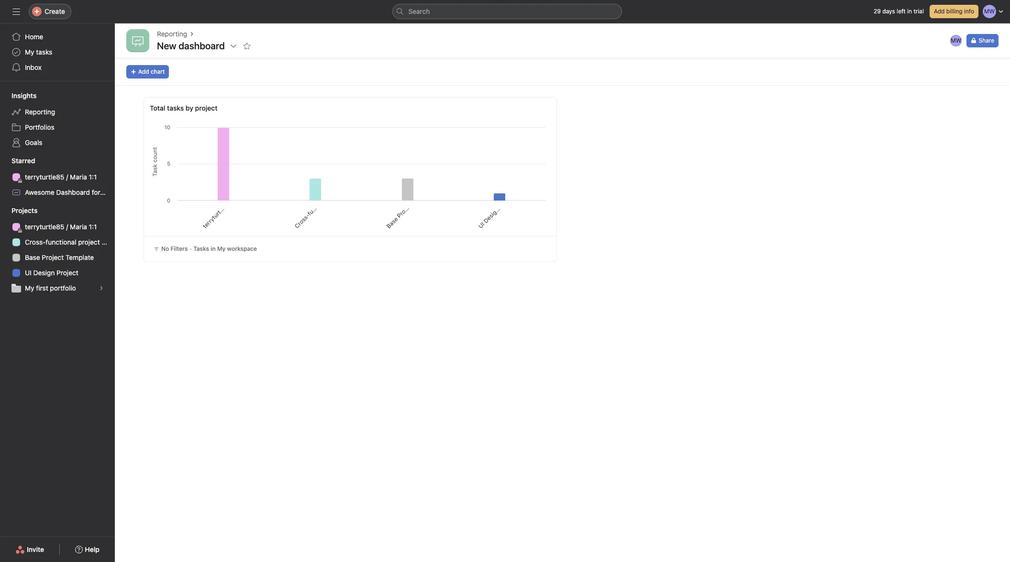 Task type: vqa. For each thing, say whether or not it's contained in the screenshot.
template to the bottom
yes



Task type: describe. For each thing, give the bounding box(es) containing it.
total tasks by project
[[150, 104, 218, 112]]

0 vertical spatial reporting
[[157, 30, 187, 38]]

29 days left in trial
[[874, 8, 924, 15]]

projects
[[11, 206, 38, 214]]

tasks for total
[[167, 104, 184, 112]]

29
[[874, 8, 881, 15]]

tasks for my
[[36, 48, 52, 56]]

1:1 inside terryturtle85 / maria 1:1
[[241, 180, 251, 190]]

ui design project inside the projects element
[[25, 269, 78, 277]]

terryturtle85 / maria 1:1 link for functional
[[6, 219, 109, 235]]

my for my first portfolio
[[25, 284, 34, 292]]

my first portfolio link
[[6, 281, 109, 296]]

my tasks link
[[6, 45, 109, 60]]

base project template inside 'base project template' link
[[25, 253, 94, 261]]

awesome dashboard for new project link
[[6, 185, 140, 200]]

total
[[150, 104, 165, 112]]

global element
[[0, 23, 115, 81]]

portfolios
[[25, 123, 54, 131]]

projects button
[[0, 206, 38, 215]]

terryturtle85 for awesome dashboard for new project
[[25, 173, 64, 181]]

terryturtle85 / maria 1:1 for cross-functional project plan
[[25, 223, 97, 231]]

functional
[[46, 238, 76, 246]]

base inside the projects element
[[25, 253, 40, 261]]

my for my tasks
[[25, 48, 34, 56]]

home link
[[6, 29, 109, 45]]

no filters
[[161, 245, 188, 252]]

by project
[[186, 104, 218, 112]]

terryturtle85 / maria 1:1 up 'tasks in my workspace'
[[201, 180, 251, 230]]

add for add chart
[[138, 68, 149, 75]]

1 horizontal spatial template
[[410, 182, 433, 205]]

ui inside the projects element
[[25, 269, 31, 277]]

0 vertical spatial ui design project
[[477, 191, 516, 230]]

terryturtle85 / maria 1:1 for awesome dashboard for new project
[[25, 173, 97, 181]]

1 vertical spatial reporting link
[[6, 104, 109, 120]]

terryturtle85 inside terryturtle85 / maria 1:1
[[201, 200, 231, 230]]

help button
[[69, 541, 106, 558]]

search button
[[392, 4, 622, 19]]

search
[[409, 7, 430, 15]]

create
[[45, 7, 65, 15]]

invite
[[27, 545, 44, 553]]

1 horizontal spatial ui
[[477, 221, 486, 230]]

mw button
[[950, 34, 963, 47]]

maria for new
[[70, 173, 87, 181]]

new dashboard
[[157, 40, 225, 51]]

goals
[[25, 138, 42, 146]]

share button
[[967, 34, 999, 47]]

days
[[883, 8, 896, 15]]

starred button
[[0, 156, 35, 166]]

base inside "base project template"
[[385, 215, 400, 230]]

see details, my first portfolio image
[[99, 285, 104, 291]]

info
[[965, 8, 975, 15]]

invite button
[[9, 541, 50, 558]]

starred element
[[0, 152, 140, 202]]

workspace
[[227, 245, 257, 252]]

1:1 for plan
[[89, 223, 97, 231]]

1 vertical spatial in
[[211, 245, 216, 252]]

dashboard
[[56, 188, 90, 196]]

starred
[[11, 157, 35, 165]]

add billing info
[[934, 8, 975, 15]]

/ inside terryturtle85 / maria 1:1
[[227, 198, 233, 204]]

portfolios link
[[6, 120, 109, 135]]



Task type: locate. For each thing, give the bounding box(es) containing it.
0 horizontal spatial reporting
[[25, 108, 55, 116]]

terryturtle85 up cross-
[[25, 223, 64, 231]]

0 horizontal spatial reporting link
[[6, 104, 109, 120]]

0 vertical spatial terryturtle85 / maria 1:1 link
[[6, 169, 109, 185]]

maria
[[70, 173, 87, 181], [229, 186, 245, 202], [70, 223, 87, 231]]

0 horizontal spatial design
[[33, 269, 55, 277]]

0 horizontal spatial ui
[[25, 269, 31, 277]]

1 horizontal spatial reporting
[[157, 30, 187, 38]]

maria for plan
[[70, 223, 87, 231]]

/
[[66, 173, 68, 181], [227, 198, 233, 204], [66, 223, 68, 231]]

1 vertical spatial reporting
[[25, 108, 55, 116]]

no
[[161, 245, 169, 252]]

terryturtle85 / maria 1:1 up awesome dashboard for new project link
[[25, 173, 97, 181]]

portfolio
[[50, 284, 76, 292]]

base project template
[[385, 182, 433, 230], [25, 253, 94, 261]]

1 horizontal spatial reporting link
[[157, 29, 187, 39]]

1 vertical spatial my
[[217, 245, 226, 252]]

design
[[482, 206, 501, 225], [33, 269, 55, 277]]

terryturtle85 up 'tasks in my workspace'
[[201, 200, 231, 230]]

0 horizontal spatial add
[[138, 68, 149, 75]]

terryturtle85 / maria 1:1 link up functional
[[6, 219, 109, 235]]

inbox link
[[6, 60, 109, 75]]

tasks down home
[[36, 48, 52, 56]]

0 vertical spatial template
[[410, 182, 433, 205]]

2 terryturtle85 / maria 1:1 link from the top
[[6, 219, 109, 235]]

template
[[410, 182, 433, 205], [66, 253, 94, 261]]

cross-
[[25, 238, 46, 246]]

1 vertical spatial design
[[33, 269, 55, 277]]

reporting up portfolios
[[25, 108, 55, 116]]

/ inside the projects element
[[66, 223, 68, 231]]

base project template link
[[6, 250, 109, 265]]

for
[[92, 188, 100, 196]]

0 horizontal spatial ui design project
[[25, 269, 78, 277]]

terryturtle85 up awesome
[[25, 173, 64, 181]]

1 vertical spatial base
[[25, 253, 40, 261]]

tasks right total
[[167, 104, 184, 112]]

terryturtle85 / maria 1:1 link inside starred element
[[6, 169, 109, 185]]

reporting
[[157, 30, 187, 38], [25, 108, 55, 116]]

reporting up new dashboard
[[157, 30, 187, 38]]

add left billing
[[934, 8, 945, 15]]

add for add billing info
[[934, 8, 945, 15]]

1 vertical spatial template
[[66, 253, 94, 261]]

mw
[[951, 37, 962, 44]]

terryturtle85 / maria 1:1 inside the projects element
[[25, 223, 97, 231]]

in
[[908, 8, 912, 15], [211, 245, 216, 252]]

in right left
[[908, 8, 912, 15]]

my inside global "element"
[[25, 48, 34, 56]]

insights element
[[0, 87, 115, 152]]

search list box
[[392, 4, 622, 19]]

0 vertical spatial maria
[[70, 173, 87, 181]]

base
[[385, 215, 400, 230], [25, 253, 40, 261]]

2 vertical spatial /
[[66, 223, 68, 231]]

/ for plan
[[66, 223, 68, 231]]

design inside ui design project link
[[33, 269, 55, 277]]

0 horizontal spatial base project template
[[25, 253, 94, 261]]

1 vertical spatial ui
[[25, 269, 31, 277]]

1 vertical spatial add
[[138, 68, 149, 75]]

home
[[25, 33, 43, 41]]

ui
[[477, 221, 486, 230], [25, 269, 31, 277]]

1 vertical spatial terryturtle85 / maria 1:1 link
[[6, 219, 109, 235]]

terryturtle85 / maria 1:1 link for dashboard
[[6, 169, 109, 185]]

1:1 inside starred element
[[89, 173, 97, 181]]

template inside the projects element
[[66, 253, 94, 261]]

goals link
[[6, 135, 109, 150]]

1:1
[[89, 173, 97, 181], [241, 180, 251, 190], [89, 223, 97, 231]]

show options image
[[230, 42, 237, 50]]

ui design project
[[477, 191, 516, 230], [25, 269, 78, 277]]

1 horizontal spatial base project template
[[385, 182, 433, 230]]

left
[[897, 8, 906, 15]]

filters
[[171, 245, 188, 252]]

0 vertical spatial /
[[66, 173, 68, 181]]

ui design project link
[[6, 265, 109, 281]]

cross-functional project plan link
[[6, 235, 115, 250]]

0 horizontal spatial in
[[211, 245, 216, 252]]

awesome
[[25, 188, 54, 196]]

/ for new
[[66, 173, 68, 181]]

terryturtle85 / maria 1:1 link inside the projects element
[[6, 219, 109, 235]]

0 vertical spatial my
[[25, 48, 34, 56]]

maria inside terryturtle85 / maria 1:1
[[229, 186, 245, 202]]

my right tasks
[[217, 245, 226, 252]]

terryturtle85 inside starred element
[[25, 173, 64, 181]]

my first portfolio
[[25, 284, 76, 292]]

2 vertical spatial maria
[[70, 223, 87, 231]]

terryturtle85 / maria 1:1
[[25, 173, 97, 181], [201, 180, 251, 230], [25, 223, 97, 231]]

/ inside starred element
[[66, 173, 68, 181]]

my tasks
[[25, 48, 52, 56]]

first
[[36, 284, 48, 292]]

terryturtle85
[[25, 173, 64, 181], [201, 200, 231, 230], [25, 223, 64, 231]]

1 vertical spatial base project template
[[25, 253, 94, 261]]

report image
[[132, 35, 144, 46]]

add chart
[[138, 68, 165, 75]]

billing
[[947, 8, 963, 15]]

cross-functional project plan
[[25, 238, 115, 246]]

add
[[934, 8, 945, 15], [138, 68, 149, 75]]

0 horizontal spatial template
[[66, 253, 94, 261]]

terryturtle85 / maria 1:1 link
[[6, 169, 109, 185], [6, 219, 109, 235]]

terryturtle85 / maria 1:1 up functional
[[25, 223, 97, 231]]

chart
[[151, 68, 165, 75]]

1 horizontal spatial in
[[908, 8, 912, 15]]

new
[[102, 188, 116, 196]]

tasks
[[194, 245, 209, 252]]

1 vertical spatial /
[[227, 198, 233, 204]]

reporting link up portfolios
[[6, 104, 109, 120]]

0 vertical spatial reporting link
[[157, 29, 187, 39]]

0 vertical spatial design
[[482, 206, 501, 225]]

add chart button
[[126, 65, 169, 79]]

help
[[85, 545, 100, 553]]

my inside the projects element
[[25, 284, 34, 292]]

0 horizontal spatial base
[[25, 253, 40, 261]]

hide sidebar image
[[12, 8, 20, 15]]

tasks inside global "element"
[[36, 48, 52, 56]]

my left "first"
[[25, 284, 34, 292]]

0 vertical spatial base
[[385, 215, 400, 230]]

add left the chart
[[138, 68, 149, 75]]

1 vertical spatial tasks
[[167, 104, 184, 112]]

my up the inbox
[[25, 48, 34, 56]]

trial
[[914, 8, 924, 15]]

maria inside starred element
[[70, 173, 87, 181]]

project inside starred element
[[118, 188, 140, 196]]

1 horizontal spatial tasks
[[167, 104, 184, 112]]

share
[[979, 37, 995, 44]]

0 vertical spatial add
[[934, 8, 945, 15]]

terryturtle85 for cross-functional project plan
[[25, 223, 64, 231]]

add billing info button
[[930, 5, 979, 18]]

project
[[78, 238, 100, 246]]

0 vertical spatial base project template
[[385, 182, 433, 230]]

terryturtle85 inside the projects element
[[25, 223, 64, 231]]

0 horizontal spatial tasks
[[36, 48, 52, 56]]

reporting link
[[157, 29, 187, 39], [6, 104, 109, 120]]

plan
[[102, 238, 115, 246]]

1:1 inside the projects element
[[89, 223, 97, 231]]

0 vertical spatial ui
[[477, 221, 486, 230]]

1 vertical spatial maria
[[229, 186, 245, 202]]

tasks in my workspace
[[194, 245, 257, 252]]

tasks
[[36, 48, 52, 56], [167, 104, 184, 112]]

0 vertical spatial tasks
[[36, 48, 52, 56]]

1:1 for new
[[89, 173, 97, 181]]

1 horizontal spatial design
[[482, 206, 501, 225]]

1 terryturtle85 / maria 1:1 link from the top
[[6, 169, 109, 185]]

1 horizontal spatial add
[[934, 8, 945, 15]]

inbox
[[25, 63, 42, 71]]

insights
[[11, 91, 37, 100]]

0 vertical spatial in
[[908, 8, 912, 15]]

reporting link up new dashboard
[[157, 29, 187, 39]]

project
[[118, 188, 140, 196], [497, 191, 516, 210], [396, 201, 414, 219], [42, 253, 64, 261], [57, 269, 78, 277]]

1 vertical spatial ui design project
[[25, 269, 78, 277]]

in right tasks
[[211, 245, 216, 252]]

add to starred image
[[243, 42, 251, 50]]

maria inside the projects element
[[70, 223, 87, 231]]

1 horizontal spatial ui design project
[[477, 191, 516, 230]]

2 vertical spatial my
[[25, 284, 34, 292]]

awesome dashboard for new project
[[25, 188, 140, 196]]

create button
[[29, 4, 71, 19]]

terryturtle85 / maria 1:1 link up dashboard in the top of the page
[[6, 169, 109, 185]]

my
[[25, 48, 34, 56], [217, 245, 226, 252], [25, 284, 34, 292]]

reporting inside insights element
[[25, 108, 55, 116]]

insights button
[[0, 91, 37, 101]]

projects element
[[0, 202, 115, 298]]

terryturtle85 / maria 1:1 inside starred element
[[25, 173, 97, 181]]

1 horizontal spatial base
[[385, 215, 400, 230]]



